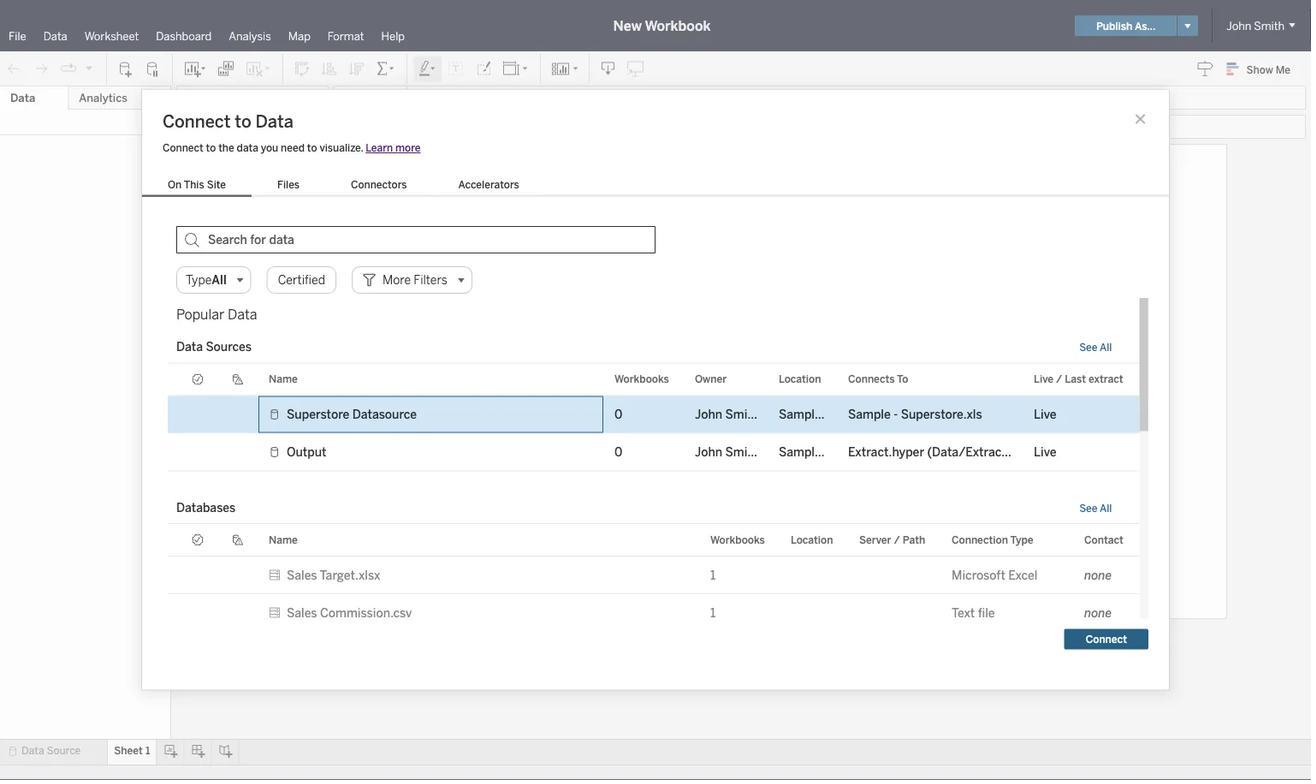 Task type: locate. For each thing, give the bounding box(es) containing it.
0 vertical spatial sheet
[[341, 153, 388, 176]]

sheet 1
[[341, 153, 402, 176], [114, 745, 150, 757]]

last
[[1066, 373, 1087, 385]]

1 vertical spatial smith
[[726, 408, 760, 422]]

live
[[1034, 373, 1054, 385], [1034, 408, 1057, 422], [1034, 445, 1057, 459]]

connect for connect to data
[[163, 111, 231, 131]]

undo image
[[5, 60, 22, 77]]

2 see all button from the top
[[1080, 502, 1113, 514]]

sales target.xlsx
[[287, 568, 380, 582]]

0 vertical spatial connect
[[163, 111, 231, 131]]

sales for sales target.xlsx
[[287, 568, 317, 582]]

samples for extract.hyper
[[779, 445, 828, 459]]

2 all from the top
[[1100, 502, 1113, 514]]

1 see all button from the top
[[1080, 341, 1113, 354]]

sample
[[849, 408, 891, 422]]

target.xlsx
[[320, 568, 380, 582]]

2 row from the top
[[168, 434, 1140, 471]]

size
[[243, 253, 262, 264]]

1 horizontal spatial text
[[952, 606, 976, 620]]

output
[[287, 445, 327, 459]]

columns
[[355, 91, 398, 104]]

name for superstore datasource
[[269, 373, 298, 385]]

to up data
[[235, 111, 252, 131]]

location left server
[[791, 534, 834, 546]]

duplicate image
[[218, 60, 235, 77]]

2 vertical spatial smith
[[726, 445, 760, 459]]

see all button
[[1080, 341, 1113, 354], [1080, 502, 1113, 514]]

to
[[235, 111, 252, 131], [206, 142, 216, 154], [307, 142, 317, 154]]

publish as...
[[1097, 19, 1156, 32]]

1 sales from the top
[[287, 568, 317, 582]]

2 vertical spatial live
[[1034, 445, 1057, 459]]

2 name from the top
[[269, 534, 298, 546]]

0 vertical spatial row group
[[168, 396, 1140, 471]]

see all for none
[[1080, 502, 1113, 514]]

/ left last
[[1057, 373, 1063, 385]]

row containing output
[[168, 434, 1140, 471]]

certified
[[278, 273, 325, 287]]

0 vertical spatial /
[[1057, 373, 1063, 385]]

see up live / last extract
[[1080, 341, 1098, 354]]

4 row from the top
[[168, 594, 1140, 632]]

server
[[860, 534, 892, 546]]

1 vertical spatial john
[[695, 408, 723, 422]]

1 see from the top
[[1080, 341, 1098, 354]]

1 name from the top
[[269, 373, 298, 385]]

/ left path
[[894, 534, 901, 546]]

sales for sales commission.csv
[[287, 606, 317, 620]]

2 vertical spatial john
[[695, 445, 723, 459]]

1 vertical spatial all
[[1100, 502, 1113, 514]]

certified button
[[267, 266, 337, 294]]

1 row group from the top
[[168, 396, 1140, 471]]

text up certified
[[292, 253, 311, 264]]

1 grid from the top
[[168, 364, 1140, 492]]

1 horizontal spatial workbooks
[[711, 534, 765, 546]]

sources
[[206, 340, 252, 354]]

location
[[779, 373, 822, 385], [791, 534, 834, 546]]

format workbook image
[[475, 60, 492, 77]]

0 vertical spatial john
[[1227, 19, 1252, 33]]

row containing sales target.xlsx
[[168, 557, 1140, 594]]

1 vertical spatial none
[[1085, 606, 1113, 620]]

connect for connect
[[1086, 633, 1128, 645]]

sheet 1 up "connectors"
[[341, 153, 402, 176]]

2 samples from the top
[[779, 445, 828, 459]]

2 vertical spatial john smith
[[695, 445, 760, 459]]

0 vertical spatial see all
[[1080, 341, 1113, 354]]

totals image
[[376, 60, 396, 77]]

2 none from the top
[[1085, 606, 1113, 620]]

smith for extract.hyper (data/extracts)
[[726, 445, 760, 459]]

to right need
[[307, 142, 317, 154]]

0 horizontal spatial /
[[894, 534, 901, 546]]

0 vertical spatial see
[[1080, 341, 1098, 354]]

on this site
[[168, 178, 226, 191]]

live right (data/extracts)
[[1034, 445, 1057, 459]]

1 vertical spatial see all
[[1080, 502, 1113, 514]]

extract.hyper (data/extracts)
[[849, 445, 1018, 459]]

0 vertical spatial name
[[269, 373, 298, 385]]

as...
[[1135, 19, 1156, 32]]

1 horizontal spatial /
[[1057, 373, 1063, 385]]

tooltip
[[238, 301, 268, 312]]

list box containing on this site
[[142, 175, 545, 197]]

1 vertical spatial 0
[[615, 445, 623, 459]]

contact
[[1085, 534, 1124, 546]]

1 vertical spatial sheet 1
[[114, 745, 150, 757]]

text for text
[[292, 253, 311, 264]]

type
[[1011, 534, 1034, 546]]

see all
[[1080, 341, 1113, 354], [1080, 502, 1113, 514]]

row group containing superstore datasource
[[168, 396, 1140, 471]]

replay animation image
[[84, 63, 94, 73]]

sheet right source at the bottom left of page
[[114, 745, 143, 757]]

show labels image
[[448, 60, 465, 77]]

0
[[615, 408, 623, 422], [615, 445, 623, 459]]

0 vertical spatial sales
[[287, 568, 317, 582]]

1 samples from the top
[[779, 408, 828, 422]]

all
[[1100, 341, 1113, 354], [1100, 502, 1113, 514]]

see all up the extract
[[1080, 341, 1113, 354]]

name up superstore
[[269, 373, 298, 385]]

this
[[184, 178, 204, 191]]

server / path
[[860, 534, 926, 546]]

john smith for sample - superstore.xls
[[695, 408, 760, 422]]

1 see all from the top
[[1080, 341, 1113, 354]]

all up contact
[[1100, 502, 1113, 514]]

1 0 from the top
[[615, 408, 623, 422]]

2 sales from the top
[[287, 606, 317, 620]]

1 vertical spatial grid
[[168, 524, 1140, 780]]

see all button up the extract
[[1080, 341, 1113, 354]]

grid for data sources
[[168, 364, 1140, 492]]

1 horizontal spatial sheet 1
[[341, 153, 402, 176]]

none up connect button
[[1085, 606, 1113, 620]]

connect inside connect button
[[1086, 633, 1128, 645]]

3 row from the top
[[168, 557, 1140, 594]]

0 vertical spatial grid
[[168, 364, 1140, 492]]

1 horizontal spatial to
[[235, 111, 252, 131]]

1 all from the top
[[1100, 341, 1113, 354]]

to
[[898, 373, 909, 385]]

all for none
[[1100, 502, 1113, 514]]

data down undo "image"
[[10, 91, 35, 105]]

name up sales target.xlsx
[[269, 534, 298, 546]]

live left last
[[1034, 373, 1054, 385]]

new workbook
[[614, 18, 711, 34]]

name
[[269, 373, 298, 385], [269, 534, 298, 546]]

connect to data
[[163, 111, 294, 131]]

1
[[391, 153, 402, 176], [711, 568, 716, 582], [711, 606, 716, 620], [146, 745, 150, 757]]

swap rows and columns image
[[294, 60, 311, 77]]

row group
[[168, 396, 1140, 471], [168, 557, 1140, 745]]

row containing sales commission.csv
[[168, 594, 1140, 632]]

learn
[[366, 142, 393, 154]]

data source
[[21, 745, 81, 757]]

/ for last
[[1057, 373, 1063, 385]]

0 vertical spatial none
[[1085, 568, 1113, 582]]

john for extract.hyper (data/extracts)
[[695, 445, 723, 459]]

1 vertical spatial see all button
[[1080, 502, 1113, 514]]

0 vertical spatial 0
[[615, 408, 623, 422]]

color
[[192, 253, 216, 264]]

0 vertical spatial see all button
[[1080, 341, 1113, 354]]

extract.hyper
[[849, 445, 925, 459]]

john for sample - superstore.xls
[[695, 408, 723, 422]]

row group for databases
[[168, 557, 1140, 745]]

/
[[1057, 373, 1063, 385], [894, 534, 901, 546]]

see
[[1080, 341, 1098, 354], [1080, 502, 1098, 514]]

1 row from the top
[[168, 396, 1140, 434]]

list box
[[142, 175, 545, 197]]

-
[[894, 408, 899, 422]]

sheet up "connectors"
[[341, 153, 388, 176]]

live for sample - superstore.xls
[[1034, 408, 1057, 422]]

0 horizontal spatial sheet 1
[[114, 745, 150, 757]]

1 vertical spatial sales
[[287, 606, 317, 620]]

to left "the"
[[206, 142, 216, 154]]

sort ascending image
[[321, 60, 338, 77]]

connectors
[[351, 178, 407, 191]]

0 horizontal spatial workbooks
[[615, 373, 670, 385]]

files
[[278, 178, 300, 191]]

2 live from the top
[[1034, 408, 1057, 422]]

data down popular
[[176, 340, 203, 354]]

row group for data sources
[[168, 396, 1140, 471]]

row group containing sales target.xlsx
[[168, 557, 1140, 745]]

data up you
[[256, 111, 294, 131]]

0 horizontal spatial to
[[206, 142, 216, 154]]

see up contact
[[1080, 502, 1098, 514]]

smith
[[1255, 19, 1285, 33], [726, 408, 760, 422], [726, 445, 760, 459]]

see all up contact
[[1080, 502, 1113, 514]]

row
[[168, 396, 1140, 434], [168, 434, 1140, 471], [168, 557, 1140, 594], [168, 594, 1140, 632]]

workbooks for 0
[[615, 373, 670, 385]]

3 live from the top
[[1034, 445, 1057, 459]]

0 vertical spatial samples
[[779, 408, 828, 422]]

0 vertical spatial all
[[1100, 341, 1113, 354]]

john
[[1227, 19, 1252, 33], [695, 408, 723, 422], [695, 445, 723, 459]]

all for samples
[[1100, 341, 1113, 354]]

2 row group from the top
[[168, 557, 1140, 745]]

grid
[[168, 364, 1140, 492], [168, 524, 1140, 780]]

grid containing superstore datasource
[[168, 364, 1140, 492]]

2 grid from the top
[[168, 524, 1140, 780]]

smith for sample - superstore.xls
[[726, 408, 760, 422]]

sheet
[[341, 153, 388, 176], [114, 745, 143, 757]]

/ for path
[[894, 534, 901, 546]]

1 vertical spatial name
[[269, 534, 298, 546]]

none down contact
[[1085, 568, 1113, 582]]

site
[[207, 178, 226, 191]]

2 see all from the top
[[1080, 502, 1113, 514]]

workbooks for 1
[[711, 534, 765, 546]]

connects to
[[849, 373, 909, 385]]

data
[[43, 29, 67, 43], [10, 91, 35, 105], [256, 111, 294, 131], [228, 307, 257, 323], [176, 340, 203, 354], [21, 745, 44, 757]]

sheet 1 right source at the bottom left of page
[[114, 745, 150, 757]]

see all button up contact
[[1080, 502, 1113, 514]]

1 vertical spatial text
[[952, 606, 976, 620]]

1 vertical spatial row group
[[168, 557, 1140, 745]]

data left source at the bottom left of page
[[21, 745, 44, 757]]

sales left target.xlsx
[[287, 568, 317, 582]]

1 vertical spatial live
[[1034, 408, 1057, 422]]

live down live / last extract
[[1034, 408, 1057, 422]]

1 vertical spatial workbooks
[[711, 534, 765, 546]]

show/hide cards image
[[551, 60, 579, 77]]

0 for sample - superstore.xls
[[615, 408, 623, 422]]

1 vertical spatial see
[[1080, 502, 1098, 514]]

location up here
[[779, 373, 822, 385]]

sort descending image
[[349, 60, 366, 77]]

1 vertical spatial /
[[894, 534, 901, 546]]

none for text file
[[1085, 606, 1113, 620]]

2 vertical spatial connect
[[1086, 633, 1128, 645]]

1 none from the top
[[1085, 568, 1113, 582]]

connect
[[163, 111, 231, 131], [163, 142, 204, 154], [1086, 633, 1128, 645]]

2 0 from the top
[[615, 445, 623, 459]]

all up the extract
[[1100, 341, 1113, 354]]

0 vertical spatial live
[[1034, 373, 1054, 385]]

pause auto updates image
[[145, 60, 162, 77]]

sales commission.csv
[[287, 606, 412, 620]]

john smith
[[1227, 19, 1285, 33], [695, 408, 760, 422], [695, 445, 760, 459]]

databases
[[176, 501, 236, 515]]

superstore datasource
[[287, 408, 417, 422]]

show me button
[[1220, 56, 1307, 82]]

0 vertical spatial workbooks
[[615, 373, 670, 385]]

none
[[1085, 568, 1113, 582], [1085, 606, 1113, 620]]

john smith for extract.hyper (data/extracts)
[[695, 445, 760, 459]]

2 horizontal spatial to
[[307, 142, 317, 154]]

0 vertical spatial text
[[292, 253, 311, 264]]

1 vertical spatial connect
[[163, 142, 204, 154]]

2 see from the top
[[1080, 502, 1098, 514]]

new worksheet image
[[183, 60, 207, 77]]

to for the
[[206, 142, 216, 154]]

grid containing sales target.xlsx
[[168, 524, 1140, 780]]

map
[[288, 29, 311, 43]]

0 vertical spatial location
[[779, 373, 822, 385]]

0 horizontal spatial text
[[292, 253, 311, 264]]

format
[[328, 29, 364, 43]]

show
[[1247, 63, 1274, 76]]

1 vertical spatial samples
[[779, 445, 828, 459]]

1 vertical spatial john smith
[[695, 408, 760, 422]]

sales down sales target.xlsx
[[287, 606, 317, 620]]

text left file
[[952, 606, 976, 620]]

0 for extract.hyper (data/extracts)
[[615, 445, 623, 459]]

samples for sample
[[779, 408, 828, 422]]

0 horizontal spatial sheet
[[114, 745, 143, 757]]

publish as... button
[[1076, 15, 1178, 36]]

superstore.xls
[[901, 408, 983, 422]]

on
[[168, 178, 182, 191]]



Task type: describe. For each thing, give the bounding box(es) containing it.
analytics
[[79, 91, 128, 105]]

text for text file
[[952, 606, 976, 620]]

path
[[903, 534, 926, 546]]

worksheet
[[85, 29, 139, 43]]

file
[[978, 606, 996, 620]]

data up sources
[[228, 307, 257, 323]]

analysis
[[229, 29, 271, 43]]

microsoft
[[952, 568, 1006, 582]]

none for microsoft excel
[[1085, 568, 1113, 582]]

drop field here
[[746, 393, 816, 405]]

you
[[261, 142, 278, 154]]

workbook
[[645, 18, 711, 34]]

show me
[[1247, 63, 1291, 76]]

see all for samples
[[1080, 341, 1113, 354]]

connect to the data you need to visualize. learn more
[[163, 142, 421, 154]]

me
[[1277, 63, 1291, 76]]

dashboard
[[156, 29, 212, 43]]

the
[[219, 142, 234, 154]]

filters
[[197, 137, 227, 149]]

marks
[[197, 182, 227, 194]]

visualize.
[[320, 142, 363, 154]]

replay animation image
[[60, 60, 77, 77]]

connection
[[952, 534, 1009, 546]]

see for samples
[[1080, 341, 1098, 354]]

grid for databases
[[168, 524, 1140, 780]]

to for data
[[235, 111, 252, 131]]

text file
[[952, 606, 996, 620]]

help
[[382, 29, 405, 43]]

1 horizontal spatial sheet
[[341, 153, 388, 176]]

field
[[772, 393, 792, 405]]

live for extract.hyper (data/extracts)
[[1034, 445, 1057, 459]]

more
[[396, 142, 421, 154]]

download image
[[600, 60, 617, 77]]

accelerators
[[459, 178, 520, 191]]

publish
[[1097, 19, 1133, 32]]

need
[[281, 142, 305, 154]]

see for none
[[1080, 502, 1098, 514]]

here
[[795, 393, 816, 405]]

commission.csv
[[320, 606, 412, 620]]

datasource
[[353, 408, 417, 422]]

(data/extracts)
[[928, 445, 1018, 459]]

detail
[[191, 301, 217, 312]]

new
[[614, 18, 642, 34]]

file
[[9, 29, 26, 43]]

drop
[[746, 393, 769, 405]]

superstore
[[287, 408, 350, 422]]

see all button for samples
[[1080, 341, 1113, 354]]

data
[[237, 142, 259, 154]]

row containing superstore datasource
[[168, 396, 1140, 434]]

popular
[[176, 307, 225, 323]]

highlight image
[[418, 60, 438, 77]]

data sources
[[176, 340, 252, 354]]

0 vertical spatial sheet 1
[[341, 153, 402, 176]]

data up replay animation image
[[43, 29, 67, 43]]

connect for connect to the data you need to visualize. learn more
[[163, 142, 204, 154]]

excel
[[1009, 568, 1038, 582]]

learn more link
[[366, 142, 421, 154]]

microsoft excel
[[952, 568, 1038, 582]]

name for sales target.xlsx
[[269, 534, 298, 546]]

0 vertical spatial john smith
[[1227, 19, 1285, 33]]

1 vertical spatial location
[[791, 534, 834, 546]]

pages
[[197, 92, 226, 104]]

collapse image
[[157, 93, 167, 104]]

1 live from the top
[[1034, 373, 1054, 385]]

sample - superstore.xls
[[849, 408, 983, 422]]

popular data
[[176, 307, 257, 323]]

source
[[47, 745, 81, 757]]

owner
[[695, 373, 727, 385]]

fit image
[[503, 60, 530, 77]]

connect button
[[1065, 629, 1149, 650]]

connection type
[[952, 534, 1034, 546]]

connects
[[849, 373, 895, 385]]

see all button for none
[[1080, 502, 1113, 514]]

extract
[[1089, 373, 1124, 385]]

new data source image
[[117, 60, 134, 77]]

1 vertical spatial sheet
[[114, 745, 143, 757]]

0 vertical spatial smith
[[1255, 19, 1285, 33]]

clear sheet image
[[245, 60, 272, 77]]

redo image
[[33, 60, 50, 77]]

to use edit in desktop, save the workbook outside of personal space image
[[628, 60, 645, 77]]

live / last extract
[[1034, 373, 1124, 385]]

data guide image
[[1198, 60, 1215, 77]]



Task type: vqa. For each thing, say whether or not it's contained in the screenshot.
Grid View image
no



